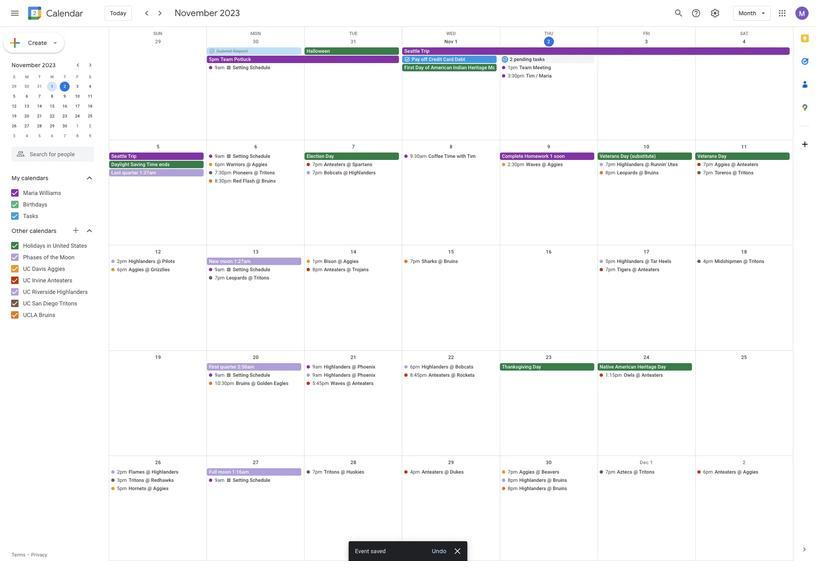 Task type: vqa. For each thing, say whether or not it's contained in the screenshot.


Task type: locate. For each thing, give the bounding box(es) containing it.
1 horizontal spatial november 2023
[[175, 7, 240, 19]]

7pm for 7pm sharks @ bruins
[[411, 259, 420, 265]]

0 vertical spatial 5pm
[[209, 57, 219, 62]]

0 vertical spatial team
[[221, 57, 233, 62]]

1 veterans from the left
[[600, 154, 620, 159]]

team down submit at left
[[221, 57, 233, 62]]

2 horizontal spatial 5pm
[[606, 259, 616, 265]]

setting schedule up 10:30pm bruins @ golden eagles
[[233, 372, 271, 378]]

5 for sun
[[157, 144, 160, 150]]

phoenix
[[358, 364, 376, 370], [358, 372, 376, 378]]

10
[[75, 94, 80, 99], [644, 144, 650, 150]]

5 setting from the top
[[233, 478, 249, 484]]

grid
[[109, 27, 794, 562]]

cell containing submit report
[[207, 47, 403, 80]]

first quarter 2:50am button
[[207, 363, 302, 371]]

owls
[[624, 372, 635, 378]]

8pm
[[606, 170, 616, 176], [313, 267, 323, 273], [508, 478, 518, 484], [508, 486, 518, 492]]

flames
[[129, 469, 145, 475]]

tim left /
[[527, 73, 535, 79]]

setting down potluck
[[233, 65, 249, 71]]

1 vertical spatial 28
[[351, 460, 357, 466]]

9 up complete homework 1 soon button
[[548, 144, 551, 150]]

14 element
[[35, 102, 44, 111]]

3 down fri
[[646, 39, 649, 45]]

0 horizontal spatial 2023
[[42, 61, 56, 69]]

setting for 13
[[233, 267, 249, 273]]

1 2pm from the top
[[117, 259, 127, 265]]

tritons left huskies at the bottom left
[[324, 469, 340, 475]]

tritons for 4pm midshipmen @ tritons
[[750, 259, 765, 265]]

seattle inside the 'seattle trip daylight saving time ends last quarter 1:37am'
[[111, 154, 127, 159]]

4 setting from the top
[[233, 372, 249, 378]]

1pm bison @ aggies
[[313, 259, 359, 265]]

29 down 22 element
[[50, 124, 55, 128]]

12 up 2pm highlanders @ pilots
[[155, 249, 161, 255]]

uc left irvine
[[23, 277, 31, 284]]

1 horizontal spatial 9
[[89, 134, 91, 138]]

20 element
[[22, 111, 32, 121]]

maria up birthdays
[[23, 190, 38, 196]]

0 vertical spatial 23
[[62, 114, 67, 118]]

5:45pm waves @ anteaters
[[313, 381, 374, 386]]

7pm for 7pm bobcats @ highlanders
[[313, 170, 323, 176]]

14
[[37, 104, 42, 109], [351, 249, 357, 255]]

4 inside row
[[26, 134, 28, 138]]

quarter down saving
[[122, 170, 138, 176]]

dukes
[[451, 469, 464, 475]]

1 vertical spatial 2023
[[42, 61, 56, 69]]

0 horizontal spatial 4pm
[[411, 469, 420, 475]]

privacy link
[[31, 552, 47, 558]]

1 horizontal spatial maria
[[540, 73, 552, 79]]

heritage up 1:15pm owls @ anteaters
[[638, 364, 657, 370]]

0 horizontal spatial 23
[[62, 114, 67, 118]]

beavers
[[542, 469, 560, 475]]

first
[[405, 65, 415, 71], [209, 364, 219, 370]]

22 inside "grid"
[[449, 355, 455, 360]]

1 horizontal spatial 1pm
[[508, 65, 518, 71]]

19 inside row group
[[12, 114, 17, 118]]

row group
[[8, 82, 97, 141]]

Search for people text field
[[17, 147, 89, 162]]

17 down the 10 element
[[75, 104, 80, 109]]

4 down sat
[[744, 39, 746, 45]]

1 vertical spatial american
[[616, 364, 637, 370]]

2023 up w
[[42, 61, 56, 69]]

setting schedule for 20
[[233, 372, 271, 378]]

1pm
[[508, 65, 518, 71], [313, 259, 323, 265]]

1 vertical spatial 11
[[742, 144, 748, 150]]

2 for the december 2 element
[[89, 124, 91, 128]]

14 up the 21 element
[[37, 104, 42, 109]]

1 vertical spatial quarter
[[220, 364, 237, 370]]

24 down the 17 element at the left top of the page
[[75, 114, 80, 118]]

tritons for 7:30pm pioneers @ tritons
[[260, 170, 275, 176]]

first inside 'button'
[[209, 364, 219, 370]]

0 horizontal spatial quarter
[[122, 170, 138, 176]]

1 uc from the top
[[23, 266, 31, 272]]

day inside button
[[621, 154, 630, 159]]

0 vertical spatial first
[[405, 65, 415, 71]]

submit report
[[217, 48, 248, 54]]

3:30pm tim / maria
[[508, 73, 552, 79]]

1 horizontal spatial seattle trip button
[[403, 47, 791, 55]]

1 inside button
[[551, 154, 553, 159]]

tab list
[[794, 27, 817, 538]]

the
[[50, 254, 58, 261]]

2pm up 3pm
[[117, 469, 127, 475]]

first quarter 2:50am
[[209, 364, 255, 370]]

2023
[[220, 7, 240, 19], [42, 61, 56, 69]]

moon inside new moon 1:27am button
[[220, 259, 233, 265]]

main drawer image
[[10, 8, 20, 18]]

(substitute)
[[631, 154, 657, 159]]

cell containing 5pm
[[598, 258, 696, 283]]

add other calendars image
[[72, 227, 80, 235]]

cell containing 1pm
[[305, 258, 403, 283]]

highlanders inside other calendars list
[[57, 289, 88, 295]]

davis
[[32, 266, 46, 272]]

schedule down submit report button
[[250, 65, 271, 71]]

2 schedule from the top
[[250, 154, 271, 159]]

2 phoenix from the top
[[358, 372, 376, 378]]

1 vertical spatial 7
[[64, 134, 66, 138]]

october 31 element
[[35, 82, 44, 92]]

2 vertical spatial 9
[[548, 144, 551, 150]]

nov 1
[[445, 39, 458, 45]]

setting schedule down new moon 1:27am button
[[233, 267, 271, 273]]

3 down f
[[76, 84, 79, 89]]

s
[[13, 74, 15, 79], [89, 74, 91, 79]]

27 for dec 1
[[253, 460, 259, 466]]

3 setting from the top
[[233, 267, 249, 273]]

2 horizontal spatial 9
[[548, 144, 551, 150]]

1 horizontal spatial 5pm
[[209, 57, 219, 62]]

1 vertical spatial calendars
[[30, 227, 57, 235]]

row containing 3
[[8, 131, 97, 141]]

month up sat
[[739, 9, 757, 17]]

row
[[109, 27, 794, 36], [109, 35, 794, 140], [8, 72, 97, 82], [8, 82, 97, 92], [8, 92, 97, 102], [8, 102, 97, 111], [8, 111, 97, 121], [8, 121, 97, 131], [8, 131, 97, 141], [109, 140, 794, 246], [109, 246, 794, 351], [109, 351, 794, 456], [109, 456, 794, 562]]

cell containing full moon 1:16am
[[207, 469, 305, 493]]

6
[[26, 94, 28, 99], [51, 134, 53, 138], [255, 144, 257, 150]]

9 for sun
[[548, 144, 551, 150]]

1 vertical spatial 1pm
[[313, 259, 323, 265]]

7pm bobcats @ highlanders
[[313, 170, 376, 176]]

28 up huskies at the bottom left
[[351, 460, 357, 466]]

6pm anteaters @ aggies
[[704, 469, 759, 475]]

1 inside cell
[[51, 84, 53, 89]]

undo button
[[429, 548, 451, 556]]

1 vertical spatial 27
[[253, 460, 259, 466]]

seattle for seattle trip
[[405, 48, 420, 54]]

3:30pm
[[508, 73, 525, 79]]

tritons for 7pm toreros @ tritons
[[739, 170, 754, 176]]

7pm for 7pm tigers @ anteaters
[[606, 267, 616, 273]]

create button
[[3, 33, 64, 53]]

moon
[[220, 259, 233, 265], [218, 469, 231, 475]]

16
[[62, 104, 67, 109], [546, 249, 552, 255]]

tritons down veterans day button
[[739, 170, 754, 176]]

1 vertical spatial maria
[[23, 190, 38, 196]]

leopards down veterans day (substitute)
[[618, 170, 638, 176]]

s up october 29 "element"
[[13, 74, 15, 79]]

0 horizontal spatial 4
[[26, 134, 28, 138]]

10 for november 2023
[[75, 94, 80, 99]]

1 9am highlanders @ phoenix from the top
[[313, 364, 376, 370]]

setting for 20
[[233, 372, 249, 378]]

day right "election"
[[326, 154, 334, 159]]

12 up 19 element
[[12, 104, 17, 109]]

2023 up submit report
[[220, 7, 240, 19]]

0 vertical spatial seattle trip button
[[403, 47, 791, 55]]

1 horizontal spatial seattle
[[405, 48, 420, 54]]

0 vertical spatial 21
[[37, 114, 42, 118]]

0 horizontal spatial 14
[[37, 104, 42, 109]]

0 vertical spatial heritage
[[469, 65, 488, 71]]

team for team potluck
[[221, 57, 233, 62]]

day for veterans day
[[719, 154, 727, 159]]

1pm left bison
[[313, 259, 323, 265]]

other calendars button
[[2, 224, 102, 238]]

0 vertical spatial maria
[[540, 73, 552, 79]]

veterans up the 8pm leopards @ bruins
[[600, 154, 620, 159]]

trip up off at top right
[[421, 48, 430, 54]]

7pm for 7pm aztecs @ tritons
[[606, 469, 616, 475]]

cell containing 7pm
[[500, 469, 598, 493]]

schedule up golden
[[250, 372, 271, 378]]

pending
[[514, 57, 532, 62]]

calendar heading
[[45, 8, 83, 19]]

sat
[[741, 31, 749, 36]]

0 vertical spatial 26
[[12, 124, 17, 128]]

cell containing election day
[[305, 153, 403, 186]]

heritage inside button
[[469, 65, 488, 71]]

0 horizontal spatial waves
[[331, 381, 346, 386]]

13 inside "grid"
[[253, 249, 259, 255]]

8 for sun
[[450, 144, 453, 150]]

0 vertical spatial 5
[[13, 94, 15, 99]]

privacy
[[31, 552, 47, 558]]

schedule up 6pm warriors @ aggies
[[250, 154, 271, 159]]

24 inside row group
[[75, 114, 80, 118]]

6 down october 30 element
[[26, 94, 28, 99]]

waves right 5:45pm
[[331, 381, 346, 386]]

day for thanksgiving day
[[533, 364, 542, 370]]

1pm for 1pm bison @ aggies
[[313, 259, 323, 265]]

1 down w
[[51, 84, 53, 89]]

bruins inside other calendars list
[[39, 312, 55, 319]]

1 vertical spatial 26
[[155, 460, 161, 466]]

17 up "5pm highlanders @ tar heels"
[[644, 249, 650, 255]]

moon right new
[[220, 259, 233, 265]]

6 for sun
[[255, 144, 257, 150]]

2 inside button
[[510, 57, 513, 62]]

4 uc from the top
[[23, 300, 31, 307]]

18 inside row group
[[88, 104, 93, 109]]

1 vertical spatial 16
[[546, 249, 552, 255]]

None search field
[[0, 144, 102, 162]]

november 2023
[[175, 7, 240, 19], [12, 61, 56, 69]]

2 t from the left
[[64, 74, 66, 79]]

card
[[444, 57, 454, 62]]

0 horizontal spatial november 2023
[[12, 61, 56, 69]]

veterans inside veterans day (substitute) button
[[600, 154, 620, 159]]

election day button
[[305, 153, 399, 160]]

december 3 element
[[9, 131, 19, 141]]

tritons inside other calendars list
[[59, 300, 77, 307]]

1 horizontal spatial month
[[739, 9, 757, 17]]

26 up 2pm flames @ highlanders
[[155, 460, 161, 466]]

12 element
[[9, 102, 19, 111]]

0 horizontal spatial 7
[[38, 94, 41, 99]]

2pm
[[117, 259, 127, 265], [117, 469, 127, 475]]

0 vertical spatial 9am highlanders @ phoenix
[[313, 364, 376, 370]]

0 vertical spatial 16
[[62, 104, 67, 109]]

seattle trip button for last quarter 1:37am
[[109, 153, 204, 160]]

17 inside row group
[[75, 104, 80, 109]]

1 setting schedule from the top
[[233, 65, 271, 71]]

1:15pm
[[606, 372, 623, 378]]

1 horizontal spatial t
[[64, 74, 66, 79]]

1 schedule from the top
[[250, 65, 271, 71]]

1 vertical spatial of
[[44, 254, 49, 261]]

4 down 27 element at the top
[[26, 134, 28, 138]]

december 1 element
[[73, 121, 82, 131]]

runnin'
[[651, 162, 667, 168]]

day up 1:15pm owls @ anteaters
[[658, 364, 667, 370]]

28 for 1
[[37, 124, 42, 128]]

3 setting schedule from the top
[[233, 267, 271, 273]]

7pm for 7pm aggies @ anteaters
[[704, 162, 714, 168]]

5pm for 5pm hornets @ aggies
[[117, 486, 127, 492]]

4 schedule from the top
[[250, 372, 271, 378]]

28 down the 21 element
[[37, 124, 42, 128]]

5pm down submit at left
[[209, 57, 219, 62]]

veterans for 7pm highlanders @ runnin' utes
[[600, 154, 620, 159]]

1 horizontal spatial 4
[[89, 84, 91, 89]]

4 setting schedule from the top
[[233, 372, 271, 378]]

30 down mon
[[253, 39, 259, 45]]

1 horizontal spatial 31
[[351, 39, 357, 45]]

20
[[24, 114, 29, 118], [253, 355, 259, 360]]

maria right /
[[540, 73, 552, 79]]

12
[[12, 104, 17, 109], [155, 249, 161, 255]]

1 horizontal spatial november
[[175, 7, 218, 19]]

setting schedule up 6pm warriors @ aggies
[[233, 154, 271, 159]]

veterans up toreros
[[698, 154, 718, 159]]

2 down thu
[[548, 39, 551, 45]]

cell containing complete homework 1 soon
[[500, 153, 598, 186]]

7pm for 7pm toreros @ tritons
[[704, 170, 714, 176]]

0 vertical spatial of
[[425, 65, 430, 71]]

quarter inside 'button'
[[220, 364, 237, 370]]

0 vertical spatial november 2023
[[175, 7, 240, 19]]

first for first day of american indian heritage month
[[405, 65, 415, 71]]

13 up new moon 1:27am button
[[253, 249, 259, 255]]

1 vertical spatial heritage
[[638, 364, 657, 370]]

11
[[88, 94, 93, 99], [742, 144, 748, 150]]

0 vertical spatial 15
[[50, 104, 55, 109]]

t up the 2 cell
[[64, 74, 66, 79]]

uc left san
[[23, 300, 31, 307]]

my calendars
[[12, 175, 48, 182]]

15 up 7pm sharks @ bruins
[[449, 249, 455, 255]]

1 horizontal spatial 8
[[76, 134, 79, 138]]

time up the 1:37am
[[147, 162, 158, 168]]

17 element
[[73, 102, 82, 111]]

25 inside row group
[[88, 114, 93, 118]]

american inside native american heritage day button
[[616, 364, 637, 370]]

calendars up in
[[30, 227, 57, 235]]

16 inside november 2023 grid
[[62, 104, 67, 109]]

7pm for 7pm highlanders @ runnin' utes
[[606, 162, 616, 168]]

6pm for 6pm anteaters @ aggies
[[704, 469, 714, 475]]

8:45pm anteaters @ rockets
[[411, 372, 475, 378]]

first down pay at the top of page
[[405, 65, 415, 71]]

3pm
[[117, 478, 127, 484]]

23 up thanksgiving day button at right bottom
[[546, 355, 552, 360]]

2 inside "element"
[[64, 84, 66, 89]]

day down pay at the top of page
[[416, 65, 424, 71]]

5 down the 28 element at the left top
[[38, 134, 41, 138]]

7pm for 7pm leopards @ tritons
[[215, 275, 225, 281]]

setting down "1:16am"
[[233, 478, 249, 484]]

spartans
[[353, 162, 373, 168]]

21 up 5:45pm waves @ anteaters
[[351, 355, 357, 360]]

veterans day (substitute)
[[600, 154, 657, 159]]

5 setting schedule from the top
[[233, 478, 271, 484]]

26 inside row group
[[12, 124, 17, 128]]

1 horizontal spatial 10
[[644, 144, 650, 150]]

0 horizontal spatial 17
[[75, 104, 80, 109]]

december 2 element
[[85, 121, 95, 131]]

1 horizontal spatial leopards
[[618, 170, 638, 176]]

0 vertical spatial trip
[[421, 48, 430, 54]]

5pm down 3pm
[[117, 486, 127, 492]]

3 schedule from the top
[[250, 267, 271, 273]]

8pm leopards @ bruins
[[606, 170, 659, 176]]

day inside button
[[416, 65, 424, 71]]

day for first day of american indian heritage month
[[416, 65, 424, 71]]

1pm up 3:30pm
[[508, 65, 518, 71]]

schedule
[[250, 65, 271, 71], [250, 154, 271, 159], [250, 267, 271, 273], [250, 372, 271, 378], [250, 478, 271, 484]]

t up 'october 31' element
[[38, 74, 41, 79]]

27 inside row group
[[24, 124, 29, 128]]

1 horizontal spatial veterans
[[698, 154, 718, 159]]

setting down the "2:50am"
[[233, 372, 249, 378]]

0 vertical spatial 19
[[12, 114, 17, 118]]

1 vertical spatial seattle
[[111, 154, 127, 159]]

last
[[111, 170, 121, 176]]

2 uc from the top
[[23, 277, 31, 284]]

trip inside the 'seattle trip daylight saving time ends last quarter 1:37am'
[[128, 154, 137, 159]]

0 vertical spatial 25
[[88, 114, 93, 118]]

moon right full
[[218, 469, 231, 475]]

15 up 22 element
[[50, 104, 55, 109]]

of left the
[[44, 254, 49, 261]]

day right thanksgiving
[[533, 364, 542, 370]]

2, today element
[[60, 82, 70, 92]]

1 left soon
[[551, 154, 553, 159]]

row containing s
[[8, 72, 97, 82]]

american inside first day of american indian heritage month button
[[431, 65, 452, 71]]

9 down the december 2 element
[[89, 134, 91, 138]]

tritons down dec 1
[[640, 469, 655, 475]]

15 element
[[47, 102, 57, 111]]

13 inside row group
[[24, 104, 29, 109]]

0 vertical spatial 10
[[75, 94, 80, 99]]

0 horizontal spatial 21
[[37, 114, 42, 118]]

0 horizontal spatial 25
[[88, 114, 93, 118]]

2pm flames @ highlanders
[[117, 469, 179, 475]]

18 down 11 element
[[88, 104, 93, 109]]

seattle trip
[[405, 48, 430, 54]]

bobcats
[[324, 170, 343, 176], [456, 364, 474, 370]]

26 element
[[9, 121, 19, 131]]

cell containing native american heritage day
[[598, 363, 696, 388]]

moon inside 'full moon 1:16am' 'button'
[[218, 469, 231, 475]]

cell containing veterans day (substitute)
[[598, 153, 696, 186]]

8 down december 1 element on the top of the page
[[76, 134, 79, 138]]

1 vertical spatial 25
[[742, 355, 748, 360]]

first inside first day of american indian heritage month button
[[405, 65, 415, 71]]

0 horizontal spatial 3
[[13, 134, 15, 138]]

time left with
[[445, 154, 456, 159]]

daylight saving time ends button
[[109, 161, 204, 168]]

2 horizontal spatial 8
[[450, 144, 453, 150]]

11 up veterans day button
[[742, 144, 748, 150]]

2 2pm from the top
[[117, 469, 127, 475]]

2 down the 25 element
[[89, 124, 91, 128]]

setting schedule
[[233, 65, 271, 71], [233, 154, 271, 159], [233, 267, 271, 273], [233, 372, 271, 378], [233, 478, 271, 484]]

0 horizontal spatial 13
[[24, 104, 29, 109]]

veterans
[[600, 154, 620, 159], [698, 154, 718, 159]]

5pm up 7pm tigers @ anteaters
[[606, 259, 616, 265]]

18 up "4pm midshipmen @ tritons"
[[742, 249, 748, 255]]

13
[[24, 104, 29, 109], [253, 249, 259, 255]]

seattle trip button for first day of american indian heritage month
[[403, 47, 791, 55]]

waves for waves @ anteaters
[[331, 381, 346, 386]]

uc left riverside
[[23, 289, 31, 295]]

3 uc from the top
[[23, 289, 31, 295]]

month
[[739, 9, 757, 17], [489, 65, 503, 71]]

0 vertical spatial 31
[[351, 39, 357, 45]]

1 vertical spatial 8
[[76, 134, 79, 138]]

uc for uc davis aggies
[[23, 266, 31, 272]]

1 horizontal spatial 22
[[449, 355, 455, 360]]

0 horizontal spatial 16
[[62, 104, 67, 109]]

2 up '6pm anteaters @ aggies'
[[744, 460, 746, 466]]

1 vertical spatial 14
[[351, 249, 357, 255]]

4 up 11 element
[[89, 84, 91, 89]]

0 horizontal spatial bobcats
[[324, 170, 343, 176]]

month left 1pm team meeting
[[489, 65, 503, 71]]

veterans inside veterans day button
[[698, 154, 718, 159]]

0 horizontal spatial 20
[[24, 114, 29, 118]]

december 6 element
[[47, 131, 57, 141]]

/
[[536, 73, 538, 79]]

2 vertical spatial 5
[[157, 144, 160, 150]]

11 for sun
[[742, 144, 748, 150]]

1 horizontal spatial 2023
[[220, 7, 240, 19]]

calendar element
[[26, 5, 83, 23]]

2 veterans from the left
[[698, 154, 718, 159]]

2 vertical spatial 6
[[255, 144, 257, 150]]

30 down m
[[24, 84, 29, 89]]

quarter inside the 'seattle trip daylight saving time ends last quarter 1:37am'
[[122, 170, 138, 176]]

schedule down 'full moon 1:16am' 'button'
[[250, 478, 271, 484]]

27 up 'full moon 1:16am' 'button'
[[253, 460, 259, 466]]

10 inside the 10 element
[[75, 94, 80, 99]]

1 vertical spatial month
[[489, 65, 503, 71]]

6 for november 2023
[[26, 94, 28, 99]]

11 up 18 element
[[88, 94, 93, 99]]

tritons down flames
[[129, 478, 144, 484]]

moon
[[60, 254, 75, 261]]

5 up daylight saving time ends button
[[157, 144, 160, 150]]

5 for november 2023
[[13, 94, 15, 99]]

waves for waves @ aggies
[[527, 162, 541, 168]]

grizzlies
[[151, 267, 170, 273]]

waves down "complete homework 1 soon"
[[527, 162, 541, 168]]

day for veterans day (substitute)
[[621, 154, 630, 159]]

1 vertical spatial 24
[[644, 355, 650, 360]]

23 down the 16 element
[[62, 114, 67, 118]]

0 vertical spatial 20
[[24, 114, 29, 118]]

setting schedule for 27
[[233, 478, 271, 484]]

1 setting from the top
[[233, 65, 249, 71]]

2pm up "6pm aggies @ grizzlies"
[[117, 259, 127, 265]]

0 vertical spatial 3
[[646, 39, 649, 45]]

leopards for leopards @ bruins
[[618, 170, 638, 176]]

27 down 20 element
[[24, 124, 29, 128]]

5 schedule from the top
[[250, 478, 271, 484]]

11 inside 11 element
[[88, 94, 93, 99]]

sun
[[154, 31, 163, 36]]

28 inside november 2023 grid
[[37, 124, 42, 128]]

holidays in united states
[[23, 243, 87, 249]]

8pm highlanders @ bruins
[[508, 478, 568, 484], [508, 486, 568, 492]]

december 5 element
[[35, 131, 44, 141]]

waves inside cell
[[527, 162, 541, 168]]

tim right with
[[468, 154, 476, 159]]

0 horizontal spatial trip
[[128, 154, 137, 159]]

first day of american indian heritage month
[[405, 65, 503, 71]]

1 horizontal spatial 4pm
[[704, 259, 714, 265]]

1 vertical spatial 4pm
[[411, 469, 420, 475]]

1 vertical spatial first
[[209, 364, 219, 370]]

trip
[[421, 48, 430, 54], [128, 154, 137, 159]]

3pm tritons @ redhawks
[[117, 478, 174, 484]]

1:15pm owls @ anteaters
[[606, 372, 664, 378]]

0 vertical spatial 27
[[24, 124, 29, 128]]

schedule down new moon 1:27am button
[[250, 267, 271, 273]]

uc
[[23, 266, 31, 272], [23, 277, 31, 284], [23, 289, 31, 295], [23, 300, 31, 307]]

indian
[[454, 65, 467, 71]]

5pm
[[209, 57, 219, 62], [606, 259, 616, 265], [117, 486, 127, 492]]

25 inside "grid"
[[742, 355, 748, 360]]

3
[[646, 39, 649, 45], [76, 84, 79, 89], [13, 134, 15, 138]]

terms – privacy
[[12, 552, 47, 558]]

22 up 6pm highlanders @ bobcats
[[449, 355, 455, 360]]

26 for dec 1
[[155, 460, 161, 466]]

new moon 1:27am
[[209, 259, 251, 265]]

trip for seattle trip daylight saving time ends last quarter 1:37am
[[128, 154, 137, 159]]

1 horizontal spatial 3
[[76, 84, 79, 89]]

21 down 14 element
[[37, 114, 42, 118]]

11 element
[[85, 92, 95, 102]]

29 element
[[47, 121, 57, 131]]

1 vertical spatial trip
[[128, 154, 137, 159]]

1 vertical spatial moon
[[218, 469, 231, 475]]

cell
[[109, 47, 207, 80], [207, 47, 403, 80], [403, 47, 794, 80], [500, 47, 598, 80], [598, 47, 696, 80], [696, 47, 794, 80], [109, 153, 207, 186], [207, 153, 305, 186], [305, 153, 403, 186], [500, 153, 598, 186], [598, 153, 696, 186], [696, 153, 794, 186], [109, 258, 207, 283], [207, 258, 305, 283], [305, 258, 403, 283], [501, 258, 598, 283], [598, 258, 696, 283], [109, 363, 207, 388], [207, 363, 305, 388], [305, 363, 403, 388], [403, 363, 501, 388], [598, 363, 696, 388], [109, 469, 207, 493], [207, 469, 305, 493], [500, 469, 598, 493]]

saving
[[131, 162, 146, 168]]

1 horizontal spatial 15
[[449, 249, 455, 255]]

tritons for 7pm aztecs @ tritons
[[640, 469, 655, 475]]

2 horizontal spatial 3
[[646, 39, 649, 45]]

6pm
[[215, 162, 225, 168], [117, 267, 127, 273], [411, 364, 420, 370], [704, 469, 714, 475]]

with
[[457, 154, 467, 159]]

6pm highlanders @ bobcats
[[411, 364, 474, 370]]



Task type: describe. For each thing, give the bounding box(es) containing it.
1pm for 1pm team meeting
[[508, 65, 518, 71]]

schedule for 13
[[250, 267, 271, 273]]

2pm highlanders @ pilots
[[117, 259, 175, 265]]

december 4 element
[[22, 131, 32, 141]]

24 element
[[73, 111, 82, 121]]

2 cell
[[59, 82, 71, 92]]

cell containing 2 pending tasks
[[500, 47, 598, 80]]

5pm for 5pm team potluck
[[209, 57, 219, 62]]

report
[[233, 48, 248, 54]]

cell containing 6pm
[[403, 363, 501, 388]]

28 for dec 1
[[351, 460, 357, 466]]

9 for november 2023
[[64, 94, 66, 99]]

30 element
[[60, 121, 70, 131]]

sharks
[[422, 259, 437, 265]]

setting schedule for 13
[[233, 267, 271, 273]]

1 vertical spatial 23
[[546, 355, 552, 360]]

2 for 2 pending tasks
[[510, 57, 513, 62]]

tasks
[[533, 57, 546, 62]]

states
[[71, 243, 87, 249]]

cell containing new moon 1:27am
[[207, 258, 305, 283]]

15 inside "grid"
[[449, 249, 455, 255]]

tritons for 7pm leopards @ tritons
[[254, 275, 270, 281]]

wed
[[447, 31, 456, 36]]

my calendars list
[[2, 187, 102, 223]]

4pm for 4pm anteaters @ dukes
[[411, 469, 420, 475]]

21 inside row group
[[37, 114, 42, 118]]

veterans for 7pm aggies @ anteaters
[[698, 154, 718, 159]]

native american heritage day
[[600, 364, 667, 370]]

10:30pm bruins @ golden eagles
[[215, 381, 289, 386]]

1 phoenix from the top
[[358, 364, 376, 370]]

7pm for 7pm anteaters @ spartans
[[313, 162, 323, 168]]

10:30pm
[[215, 381, 234, 386]]

seattle for seattle trip daylight saving time ends last quarter 1:37am
[[111, 154, 127, 159]]

2 for '2, today' "element"
[[64, 84, 66, 89]]

20 inside 20 element
[[24, 114, 29, 118]]

1 horizontal spatial 6
[[51, 134, 53, 138]]

submit
[[217, 48, 232, 54]]

event saved
[[356, 548, 386, 555]]

8 for november 2023
[[51, 94, 53, 99]]

terms link
[[12, 552, 25, 558]]

halloween
[[307, 48, 330, 54]]

phases
[[23, 254, 42, 261]]

7 inside december 7 element
[[64, 134, 66, 138]]

31 inside row group
[[37, 84, 42, 89]]

flash
[[243, 178, 255, 184]]

november 2023 grid
[[8, 72, 97, 141]]

16 element
[[60, 102, 70, 111]]

22 element
[[47, 111, 57, 121]]

october 29 element
[[9, 82, 19, 92]]

2pm for 2pm flames @ highlanders
[[117, 469, 127, 475]]

calendars for my calendars
[[21, 175, 48, 182]]

ucla
[[23, 312, 38, 319]]

event
[[356, 548, 370, 555]]

2pm for 2pm highlanders @ pilots
[[117, 259, 127, 265]]

december 7 element
[[60, 131, 70, 141]]

schedule for 27
[[250, 478, 271, 484]]

1 8pm highlanders @ bruins from the top
[[508, 478, 568, 484]]

1 down 24 element
[[76, 124, 79, 128]]

19 element
[[9, 111, 19, 121]]

6pm for 6pm aggies @ grizzlies
[[117, 267, 127, 273]]

w
[[50, 74, 54, 79]]

heritage inside button
[[638, 364, 657, 370]]

undo
[[433, 548, 447, 555]]

7 for november 2023
[[38, 94, 41, 99]]

dec
[[641, 460, 649, 466]]

veterans day button
[[696, 153, 791, 160]]

4 inside "grid"
[[744, 39, 746, 45]]

december 8 element
[[73, 131, 82, 141]]

red
[[233, 178, 242, 184]]

7pm tritons @ huskies
[[313, 469, 365, 475]]

moon for full
[[218, 469, 231, 475]]

uc riverside highlanders
[[23, 289, 88, 295]]

warriors
[[227, 162, 245, 168]]

6pm for 6pm highlanders @ bobcats
[[411, 364, 420, 370]]

mon
[[251, 31, 261, 36]]

schedule for 20
[[250, 372, 271, 378]]

grid containing 29
[[109, 27, 794, 562]]

diego
[[43, 300, 58, 307]]

anteaters inside other calendars list
[[47, 277, 72, 284]]

4pm midshipmen @ tritons
[[704, 259, 765, 265]]

full moon 1:16am button
[[207, 469, 302, 476]]

tim inside cell
[[527, 73, 535, 79]]

october 30 element
[[22, 82, 32, 92]]

7:30pm
[[215, 170, 232, 176]]

other calendars list
[[2, 239, 102, 322]]

31 inside "grid"
[[351, 39, 357, 45]]

18 element
[[85, 102, 95, 111]]

13 element
[[22, 102, 32, 111]]

coffee
[[429, 154, 444, 159]]

ucla bruins
[[23, 312, 55, 319]]

29 up dukes
[[449, 460, 455, 466]]

trip for seattle trip
[[421, 48, 430, 54]]

pay
[[412, 57, 420, 62]]

last quarter 1:37am button
[[109, 169, 204, 177]]

7pm for 7pm tritons @ huskies
[[313, 469, 323, 475]]

12 inside row group
[[12, 104, 17, 109]]

23 element
[[60, 111, 70, 121]]

leopards for leopards @ tritons
[[227, 275, 247, 281]]

4pm for 4pm midshipmen @ tritons
[[704, 259, 714, 265]]

my calendars button
[[2, 172, 102, 185]]

2 setting schedule from the top
[[233, 154, 271, 159]]

10 for sun
[[644, 144, 650, 150]]

calendars for other calendars
[[30, 227, 57, 235]]

moon for new
[[220, 259, 233, 265]]

full
[[209, 469, 217, 475]]

team for team meeting
[[520, 65, 532, 71]]

30 up beavers
[[546, 460, 552, 466]]

15 inside row group
[[50, 104, 55, 109]]

1 horizontal spatial time
[[445, 154, 456, 159]]

uc for uc riverside highlanders
[[23, 289, 31, 295]]

7pm tigers @ anteaters
[[606, 267, 660, 273]]

6pm for 6pm warriors @ aggies
[[215, 162, 225, 168]]

soon
[[555, 154, 566, 159]]

tritons for uc san diego tritons
[[59, 300, 77, 307]]

8:30pm red flash @ bruins
[[215, 178, 276, 184]]

1 vertical spatial 19
[[155, 355, 161, 360]]

veterans day (substitute) button
[[598, 153, 693, 160]]

1 horizontal spatial 16
[[546, 249, 552, 255]]

month inside first day of american indian heritage month button
[[489, 65, 503, 71]]

30 down 23 element in the top of the page
[[62, 124, 67, 128]]

my
[[12, 175, 20, 182]]

settings menu image
[[711, 8, 721, 18]]

6pm aggies @ grizzlies
[[117, 267, 170, 273]]

7 for sun
[[352, 144, 355, 150]]

1 right nov
[[455, 39, 458, 45]]

new
[[209, 259, 219, 265]]

cell containing first quarter 2:50am
[[207, 363, 305, 388]]

7pm for 7pm aggies @ beavers
[[508, 469, 518, 475]]

1 vertical spatial 21
[[351, 355, 357, 360]]

1 horizontal spatial bobcats
[[456, 364, 474, 370]]

28 element
[[35, 121, 44, 131]]

december 9 element
[[85, 131, 95, 141]]

terms
[[12, 552, 25, 558]]

14 inside row group
[[37, 104, 42, 109]]

1 right dec
[[651, 460, 654, 466]]

uc san diego tritons
[[23, 300, 77, 307]]

0 vertical spatial bobcats
[[324, 170, 343, 176]]

complete homework 1 soon
[[503, 154, 566, 159]]

rockets
[[457, 372, 475, 378]]

22 inside row group
[[50, 114, 55, 118]]

complete
[[503, 154, 524, 159]]

month inside month popup button
[[739, 9, 757, 17]]

saved
[[371, 548, 386, 555]]

election day
[[307, 154, 334, 159]]

2 9am highlanders @ phoenix from the top
[[313, 372, 376, 378]]

create
[[28, 39, 47, 47]]

thanksgiving day button
[[500, 363, 595, 371]]

7pm toreros @ tritons
[[704, 170, 754, 176]]

25 element
[[85, 111, 95, 121]]

holidays
[[23, 243, 45, 249]]

2 setting from the top
[[233, 154, 249, 159]]

toreros
[[715, 170, 732, 176]]

day for election day
[[326, 154, 334, 159]]

11 for november 2023
[[88, 94, 93, 99]]

1 vertical spatial 12
[[155, 249, 161, 255]]

29 inside "element"
[[12, 84, 17, 89]]

maria williams
[[23, 190, 61, 196]]

riverside
[[32, 289, 55, 295]]

2 s from the left
[[89, 74, 91, 79]]

other calendars
[[12, 227, 57, 235]]

uc for uc san diego tritons
[[23, 300, 31, 307]]

10 element
[[73, 92, 82, 102]]

dec 1
[[641, 460, 654, 466]]

meeting
[[534, 65, 552, 71]]

21 element
[[35, 111, 44, 121]]

1 vertical spatial 18
[[742, 249, 748, 255]]

calendar
[[46, 8, 83, 19]]

7pm aggies @ anteaters
[[704, 162, 759, 168]]

thu
[[545, 31, 554, 36]]

5pm for 5pm highlanders @ tar heels
[[606, 259, 616, 265]]

7pm leopards @ tritons
[[215, 275, 270, 281]]

7pm sharks @ bruins
[[411, 259, 459, 265]]

0 horizontal spatial tim
[[468, 154, 476, 159]]

homework
[[525, 154, 549, 159]]

golden
[[257, 381, 273, 386]]

cell containing veterans day
[[696, 153, 794, 186]]

27 for 1
[[24, 124, 29, 128]]

9:30am coffee time with tim
[[411, 154, 476, 159]]

united
[[53, 243, 69, 249]]

row group containing 29
[[8, 82, 97, 141]]

26 for 1
[[12, 124, 17, 128]]

7pm anteaters @ spartans
[[313, 162, 373, 168]]

bison
[[324, 259, 337, 265]]

1 t from the left
[[38, 74, 41, 79]]

aggies inside other calendars list
[[48, 266, 65, 272]]

seattle trip daylight saving time ends last quarter 1:37am
[[111, 154, 170, 176]]

1 vertical spatial 9
[[89, 134, 91, 138]]

row containing sun
[[109, 27, 794, 36]]

of inside button
[[425, 65, 430, 71]]

23 inside row group
[[62, 114, 67, 118]]

irvine
[[32, 277, 46, 284]]

7pm aggies @ beavers
[[508, 469, 560, 475]]

27 element
[[22, 121, 32, 131]]

1 horizontal spatial 14
[[351, 249, 357, 255]]

time inside the 'seattle trip daylight saving time ends last quarter 1:37am'
[[147, 162, 158, 168]]

1 vertical spatial 17
[[644, 249, 650, 255]]

m
[[25, 74, 29, 79]]

of inside other calendars list
[[44, 254, 49, 261]]

3 inside december 3 element
[[13, 134, 15, 138]]

setting for 27
[[233, 478, 249, 484]]

first for first quarter 2:50am
[[209, 364, 219, 370]]

2 8pm highlanders @ bruins from the top
[[508, 486, 568, 492]]

0 horizontal spatial november
[[12, 61, 41, 69]]

eagles
[[274, 381, 289, 386]]

in
[[47, 243, 51, 249]]

tar
[[651, 259, 658, 265]]

1 s from the left
[[13, 74, 15, 79]]

1 cell
[[46, 82, 59, 92]]

29 down sun
[[155, 39, 161, 45]]

maria inside cell
[[540, 73, 552, 79]]

1 horizontal spatial 5
[[38, 134, 41, 138]]

maria inside my calendars list
[[23, 190, 38, 196]]

debt
[[455, 57, 466, 62]]

uc for uc irvine anteaters
[[23, 277, 31, 284]]

1 horizontal spatial 20
[[253, 355, 259, 360]]

8 inside december 8 element
[[76, 134, 79, 138]]



